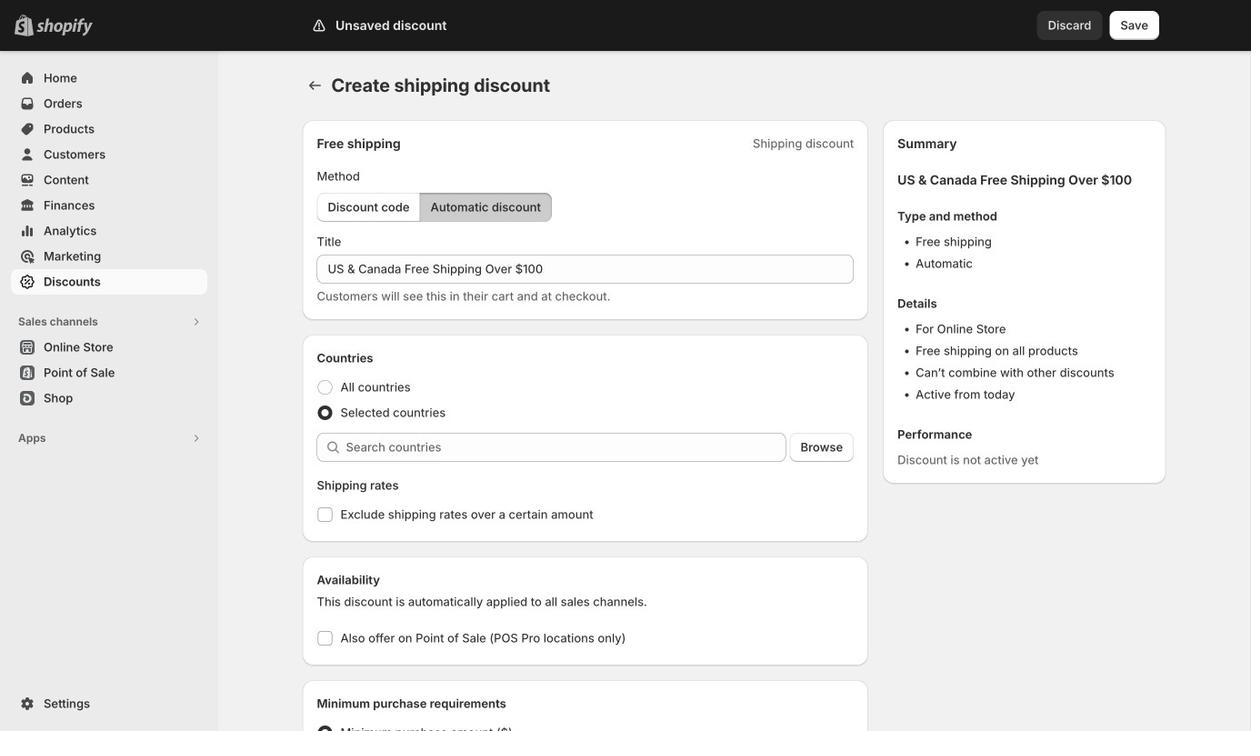 Task type: locate. For each thing, give the bounding box(es) containing it.
Search countries text field
[[346, 433, 786, 462]]

None text field
[[317, 255, 854, 284]]



Task type: describe. For each thing, give the bounding box(es) containing it.
shopify image
[[36, 18, 93, 36]]



